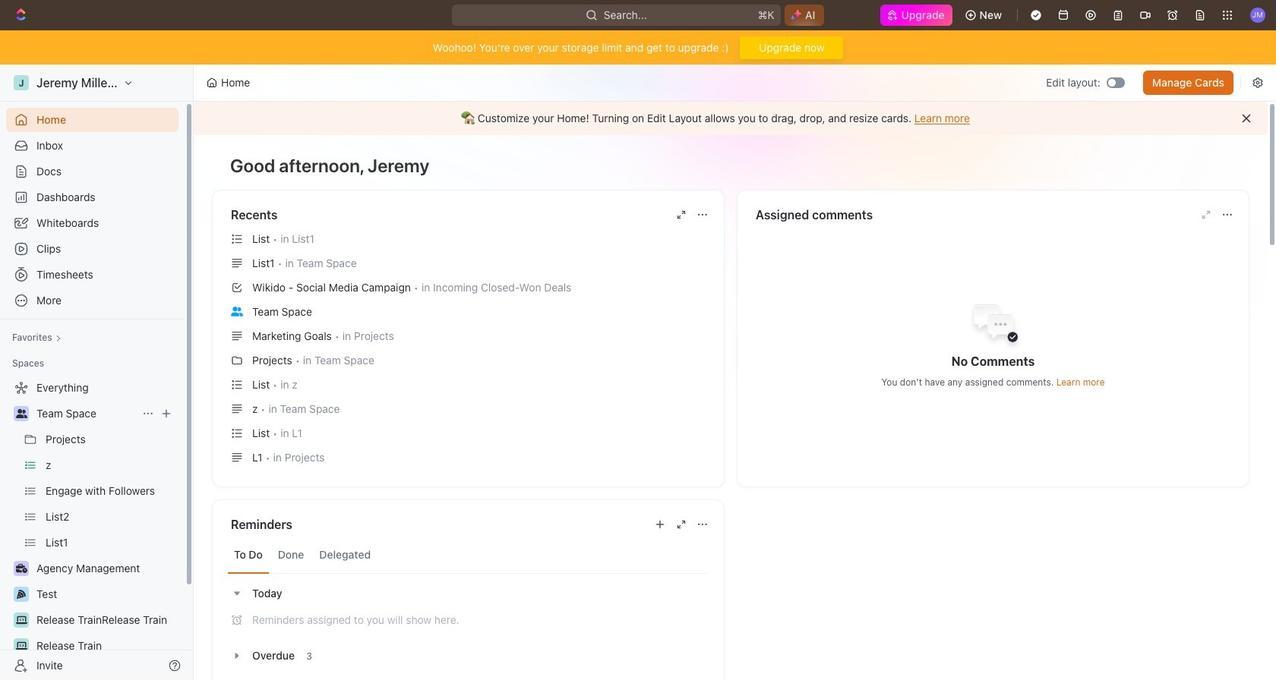 Task type: vqa. For each thing, say whether or not it's contained in the screenshot.
tree in Sidebar navigation
yes



Task type: describe. For each thing, give the bounding box(es) containing it.
1 laptop code image from the top
[[16, 616, 27, 625]]

user group image
[[16, 410, 27, 419]]

business time image
[[16, 565, 27, 574]]

sidebar navigation
[[0, 65, 197, 681]]

tree inside "sidebar" navigation
[[6, 376, 179, 681]]

pizza slice image
[[17, 590, 26, 600]]



Task type: locate. For each thing, give the bounding box(es) containing it.
2 laptop code image from the top
[[16, 642, 27, 651]]

laptop code image
[[16, 616, 27, 625], [16, 642, 27, 651]]

tree
[[6, 376, 179, 681]]

0 vertical spatial laptop code image
[[16, 616, 27, 625]]

tab list
[[228, 537, 709, 575]]

jeremy miller's workspace, , element
[[14, 75, 29, 90]]

1 vertical spatial laptop code image
[[16, 642, 27, 651]]

alert
[[194, 102, 1268, 135]]

user group image
[[231, 307, 243, 317]]



